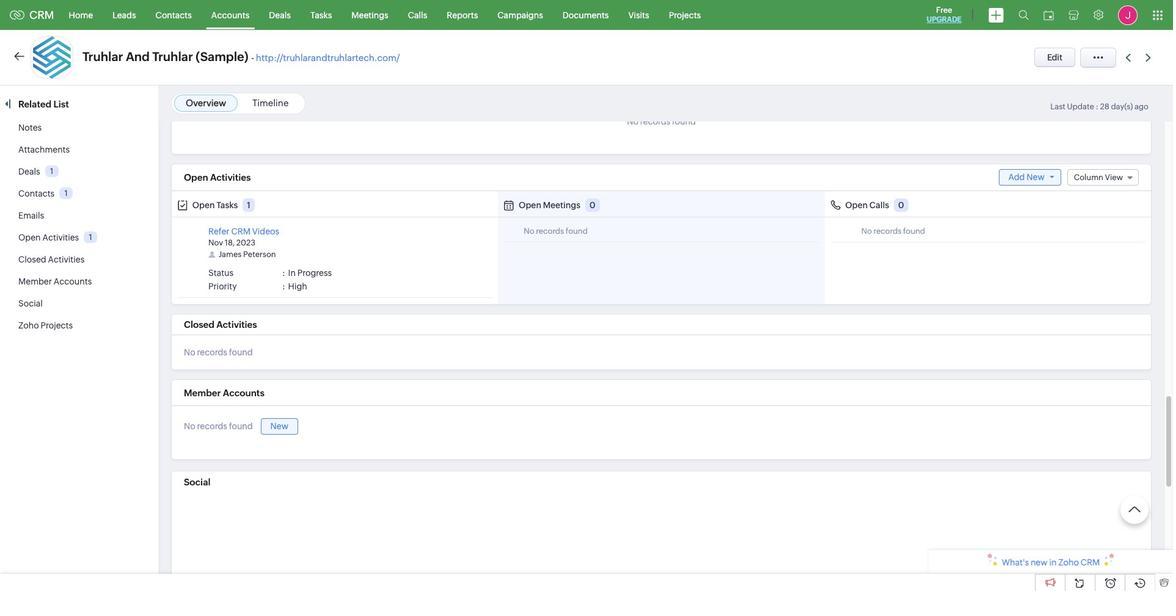 Task type: locate. For each thing, give the bounding box(es) containing it.
1 right open activities link
[[89, 233, 92, 242]]

meetings link
[[342, 0, 398, 30]]

: left high
[[282, 282, 285, 292]]

0 horizontal spatial crm
[[29, 9, 54, 21]]

0 vertical spatial closed activities
[[18, 255, 85, 265]]

0 horizontal spatial member accounts
[[18, 277, 92, 287]]

1 for contacts
[[65, 189, 68, 198]]

18,
[[225, 238, 235, 247]]

accounts up new "link"
[[223, 388, 265, 398]]

social link
[[18, 299, 43, 309]]

meetings
[[352, 10, 388, 20], [543, 200, 581, 210]]

no records found
[[627, 117, 696, 126], [524, 227, 588, 236], [861, 227, 925, 236], [184, 348, 253, 358], [184, 422, 253, 432]]

closed activities down open activities link
[[18, 255, 85, 265]]

no
[[627, 117, 639, 126], [524, 227, 535, 236], [861, 227, 872, 236], [184, 348, 195, 358], [184, 422, 195, 432]]

2 horizontal spatial crm
[[1081, 558, 1100, 568]]

open
[[184, 172, 208, 183], [192, 200, 215, 210], [519, 200, 541, 210], [845, 200, 868, 210], [18, 233, 41, 243]]

1 0 from the left
[[590, 200, 596, 210]]

0 vertical spatial deals
[[269, 10, 291, 20]]

create menu element
[[981, 0, 1011, 30]]

accounts
[[211, 10, 250, 20], [54, 277, 92, 287], [223, 388, 265, 398]]

: left 28
[[1096, 102, 1099, 111]]

activities up open tasks
[[210, 172, 251, 183]]

1 horizontal spatial crm
[[231, 227, 251, 236]]

closed activities down priority
[[184, 320, 257, 330]]

open activities
[[184, 172, 251, 183], [18, 233, 79, 243]]

closed down open activities link
[[18, 255, 46, 265]]

1 horizontal spatial 0
[[898, 200, 904, 210]]

contacts right leads link in the left of the page
[[156, 10, 192, 20]]

crm left home link
[[29, 9, 54, 21]]

1 truhlar from the left
[[82, 49, 123, 64]]

crm link
[[10, 9, 54, 21]]

1 vertical spatial crm
[[231, 227, 251, 236]]

activities down priority
[[216, 320, 257, 330]]

contacts link right leads
[[146, 0, 202, 30]]

tasks
[[310, 10, 332, 20], [217, 200, 238, 210]]

deals down attachments
[[18, 167, 40, 177]]

1 vertical spatial :
[[282, 268, 285, 278]]

:
[[1096, 102, 1099, 111], [282, 268, 285, 278], [282, 282, 285, 292]]

high
[[288, 282, 307, 292]]

1
[[50, 167, 53, 176], [65, 189, 68, 198], [247, 200, 250, 210], [89, 233, 92, 242]]

1 vertical spatial tasks
[[217, 200, 238, 210]]

james peterson
[[219, 250, 276, 259]]

: high
[[282, 282, 307, 292]]

accounts down 'closed activities' link
[[54, 277, 92, 287]]

activities up 'closed activities' link
[[42, 233, 79, 243]]

member accounts
[[18, 277, 92, 287], [184, 388, 265, 398]]

truhlar left and
[[82, 49, 123, 64]]

0 horizontal spatial zoho
[[18, 321, 39, 331]]

1 horizontal spatial zoho
[[1059, 558, 1079, 568]]

nov
[[208, 238, 223, 247]]

0 horizontal spatial contacts
[[18, 189, 55, 199]]

and
[[126, 49, 150, 64]]

attachments
[[18, 145, 70, 155]]

crm up '2023'
[[231, 227, 251, 236]]

0 vertical spatial contacts
[[156, 10, 192, 20]]

0 horizontal spatial contacts link
[[18, 189, 55, 199]]

0 horizontal spatial deals link
[[18, 167, 40, 177]]

0 vertical spatial closed
[[18, 255, 46, 265]]

calls
[[408, 10, 427, 20], [870, 200, 889, 210]]

tasks link
[[301, 0, 342, 30]]

open activities up open tasks
[[184, 172, 251, 183]]

0 for calls
[[898, 200, 904, 210]]

http://truhlarandtruhlartech.com/
[[256, 53, 400, 63]]

closed down priority
[[184, 320, 214, 330]]

leads
[[113, 10, 136, 20]]

contacts
[[156, 10, 192, 20], [18, 189, 55, 199]]

deals left "tasks" link
[[269, 10, 291, 20]]

emails link
[[18, 211, 44, 221]]

last update : 28 day(s) ago
[[1051, 102, 1149, 111]]

0 right open meetings
[[590, 200, 596, 210]]

1 vertical spatial new
[[270, 422, 288, 431]]

1 vertical spatial social
[[184, 477, 211, 488]]

1 down attachments
[[50, 167, 53, 176]]

zoho
[[18, 321, 39, 331], [1059, 558, 1079, 568]]

create menu image
[[989, 8, 1004, 22]]

tasks up http://truhlarandtruhlartech.com/ link
[[310, 10, 332, 20]]

deals link up truhlar and truhlar (sample) - http://truhlarandtruhlartech.com/
[[259, 0, 301, 30]]

0 horizontal spatial deals
[[18, 167, 40, 177]]

truhlar
[[82, 49, 123, 64], [152, 49, 193, 64]]

zoho right in
[[1059, 558, 1079, 568]]

1 vertical spatial closed activities
[[184, 320, 257, 330]]

found
[[672, 117, 696, 126], [566, 227, 588, 236], [903, 227, 925, 236], [229, 348, 253, 358], [229, 422, 253, 432]]

zoho down social link
[[18, 321, 39, 331]]

1 horizontal spatial deals link
[[259, 0, 301, 30]]

next record image
[[1146, 53, 1154, 61]]

0 horizontal spatial calls
[[408, 10, 427, 20]]

0 right open calls
[[898, 200, 904, 210]]

0
[[590, 200, 596, 210], [898, 200, 904, 210]]

2 0 from the left
[[898, 200, 904, 210]]

1 horizontal spatial open activities
[[184, 172, 251, 183]]

james
[[219, 250, 242, 259]]

related
[[18, 99, 51, 109]]

1 vertical spatial open activities
[[18, 233, 79, 243]]

add
[[1009, 172, 1025, 182]]

(sample)
[[196, 49, 249, 64]]

1 horizontal spatial contacts link
[[146, 0, 202, 30]]

contacts up the emails link
[[18, 189, 55, 199]]

1 horizontal spatial truhlar
[[152, 49, 193, 64]]

videos
[[252, 227, 279, 236]]

contacts link up the emails link
[[18, 189, 55, 199]]

deals link
[[259, 0, 301, 30], [18, 167, 40, 177]]

member accounts link
[[18, 277, 92, 287]]

0 vertical spatial crm
[[29, 9, 54, 21]]

0 horizontal spatial open activities
[[18, 233, 79, 243]]

calls link
[[398, 0, 437, 30]]

projects
[[669, 10, 701, 20], [41, 321, 73, 331]]

0 vertical spatial deals link
[[259, 0, 301, 30]]

1 vertical spatial closed
[[184, 320, 214, 330]]

records
[[640, 117, 670, 126], [536, 227, 564, 236], [874, 227, 902, 236], [197, 348, 227, 358], [197, 422, 227, 432]]

0 vertical spatial meetings
[[352, 10, 388, 20]]

activities
[[210, 172, 251, 183], [42, 233, 79, 243], [48, 255, 85, 265], [216, 320, 257, 330]]

1 vertical spatial projects
[[41, 321, 73, 331]]

1 horizontal spatial meetings
[[543, 200, 581, 210]]

1 horizontal spatial calls
[[870, 200, 889, 210]]

1 up open activities link
[[65, 189, 68, 198]]

1 up the 'refer crm videos' link
[[247, 200, 250, 210]]

1 vertical spatial contacts link
[[18, 189, 55, 199]]

2 vertical spatial crm
[[1081, 558, 1100, 568]]

refer crm videos nov 18, 2023
[[208, 227, 279, 247]]

0 vertical spatial tasks
[[310, 10, 332, 20]]

1 horizontal spatial projects
[[669, 10, 701, 20]]

2 vertical spatial :
[[282, 282, 285, 292]]

0 vertical spatial open activities
[[184, 172, 251, 183]]

calendar image
[[1044, 10, 1054, 20]]

0 vertical spatial new
[[1027, 172, 1045, 182]]

1 horizontal spatial member
[[184, 388, 221, 398]]

0 horizontal spatial tasks
[[217, 200, 238, 210]]

1 horizontal spatial social
[[184, 477, 211, 488]]

0 vertical spatial zoho
[[18, 321, 39, 331]]

open activities up 'closed activities' link
[[18, 233, 79, 243]]

: in progress
[[282, 268, 332, 278]]

0 vertical spatial calls
[[408, 10, 427, 20]]

search element
[[1011, 0, 1036, 30]]

1 horizontal spatial tasks
[[310, 10, 332, 20]]

0 horizontal spatial truhlar
[[82, 49, 123, 64]]

attachments link
[[18, 145, 70, 155]]

projects right visits link
[[669, 10, 701, 20]]

contacts link
[[146, 0, 202, 30], [18, 189, 55, 199]]

crm inside refer crm videos nov 18, 2023
[[231, 227, 251, 236]]

new
[[1027, 172, 1045, 182], [270, 422, 288, 431]]

new inside "link"
[[270, 422, 288, 431]]

0 horizontal spatial 0
[[590, 200, 596, 210]]

tasks up refer
[[217, 200, 238, 210]]

zoho projects
[[18, 321, 73, 331]]

: for : high
[[282, 282, 285, 292]]

0 horizontal spatial new
[[270, 422, 288, 431]]

projects down social link
[[41, 321, 73, 331]]

1 vertical spatial zoho
[[1059, 558, 1079, 568]]

1 vertical spatial meetings
[[543, 200, 581, 210]]

closed activities
[[18, 255, 85, 265], [184, 320, 257, 330]]

0 vertical spatial contacts link
[[146, 0, 202, 30]]

0 horizontal spatial closed activities
[[18, 255, 85, 265]]

1 vertical spatial member accounts
[[184, 388, 265, 398]]

1 vertical spatial contacts
[[18, 189, 55, 199]]

accounts up (sample) at left
[[211, 10, 250, 20]]

: left in
[[282, 268, 285, 278]]

crm right in
[[1081, 558, 1100, 568]]

0 vertical spatial member accounts
[[18, 277, 92, 287]]

deals
[[269, 10, 291, 20], [18, 167, 40, 177]]

truhlar right and
[[152, 49, 193, 64]]

0 horizontal spatial social
[[18, 299, 43, 309]]

1 horizontal spatial new
[[1027, 172, 1045, 182]]

edit
[[1047, 53, 1063, 62]]

deals link down attachments
[[18, 167, 40, 177]]

crm
[[29, 9, 54, 21], [231, 227, 251, 236], [1081, 558, 1100, 568]]

1 vertical spatial deals link
[[18, 167, 40, 177]]

in
[[1050, 558, 1057, 568]]

0 horizontal spatial member
[[18, 277, 52, 287]]



Task type: vqa. For each thing, say whether or not it's contained in the screenshot.
7, inside the Contact Created by Terry Turtle Mar 7, 2024
no



Task type: describe. For each thing, give the bounding box(es) containing it.
1 vertical spatial accounts
[[54, 277, 92, 287]]

truhlar and truhlar (sample) - http://truhlarandtruhlartech.com/
[[82, 49, 400, 64]]

0 vertical spatial projects
[[669, 10, 701, 20]]

campaigns link
[[488, 0, 553, 30]]

open tasks
[[192, 200, 238, 210]]

visits
[[628, 10, 649, 20]]

1 vertical spatial member
[[184, 388, 221, 398]]

new
[[1031, 558, 1048, 568]]

documents
[[563, 10, 609, 20]]

0 vertical spatial accounts
[[211, 10, 250, 20]]

progress
[[297, 268, 332, 278]]

reports
[[447, 10, 478, 20]]

accounts link
[[202, 0, 259, 30]]

http://truhlarandtruhlartech.com/ link
[[256, 53, 400, 63]]

visits link
[[619, 0, 659, 30]]

open meetings
[[519, 200, 581, 210]]

1 for open activities
[[89, 233, 92, 242]]

projects link
[[659, 0, 711, 30]]

documents link
[[553, 0, 619, 30]]

timeline link
[[252, 98, 289, 108]]

1 vertical spatial deals
[[18, 167, 40, 177]]

refer
[[208, 227, 230, 236]]

activities up the member accounts link
[[48, 255, 85, 265]]

0 horizontal spatial projects
[[41, 321, 73, 331]]

edit button
[[1035, 48, 1076, 67]]

last
[[1051, 102, 1066, 111]]

2 vertical spatial accounts
[[223, 388, 265, 398]]

1 horizontal spatial deals
[[269, 10, 291, 20]]

0 vertical spatial social
[[18, 299, 43, 309]]

free upgrade
[[927, 5, 962, 24]]

notes
[[18, 123, 42, 133]]

reports link
[[437, 0, 488, 30]]

new link
[[261, 419, 298, 435]]

emails
[[18, 211, 44, 221]]

open calls
[[845, 200, 889, 210]]

column view
[[1074, 173, 1123, 182]]

timeline
[[252, 98, 289, 108]]

status
[[208, 268, 234, 278]]

peterson
[[243, 250, 276, 259]]

overview
[[186, 98, 226, 108]]

what's
[[1002, 558, 1029, 568]]

1 horizontal spatial closed
[[184, 320, 214, 330]]

1 for deals
[[50, 167, 53, 176]]

-
[[251, 53, 254, 63]]

campaigns
[[498, 10, 543, 20]]

0 for meetings
[[590, 200, 596, 210]]

ago
[[1135, 102, 1149, 111]]

0 vertical spatial member
[[18, 277, 52, 287]]

home link
[[59, 0, 103, 30]]

search image
[[1019, 10, 1029, 20]]

Column View field
[[1067, 169, 1139, 186]]

closed activities link
[[18, 255, 85, 265]]

column
[[1074, 173, 1104, 182]]

overview link
[[186, 98, 226, 108]]

previous record image
[[1126, 53, 1131, 61]]

profile element
[[1111, 0, 1145, 30]]

0 horizontal spatial closed
[[18, 255, 46, 265]]

priority
[[208, 282, 237, 292]]

2023
[[236, 238, 255, 247]]

in
[[288, 268, 296, 278]]

1 horizontal spatial contacts
[[156, 10, 192, 20]]

free
[[936, 5, 952, 15]]

zoho projects link
[[18, 321, 73, 331]]

update
[[1067, 102, 1094, 111]]

1 horizontal spatial closed activities
[[184, 320, 257, 330]]

profile image
[[1118, 5, 1138, 25]]

list
[[53, 99, 69, 109]]

what's new in zoho crm
[[1002, 558, 1100, 568]]

open activities link
[[18, 233, 79, 243]]

what's new in zoho crm link
[[929, 551, 1173, 574]]

notes link
[[18, 123, 42, 133]]

1 horizontal spatial member accounts
[[184, 388, 265, 398]]

add new
[[1009, 172, 1045, 182]]

day(s)
[[1111, 102, 1133, 111]]

related list
[[18, 99, 71, 109]]

view
[[1105, 173, 1123, 182]]

leads link
[[103, 0, 146, 30]]

2 truhlar from the left
[[152, 49, 193, 64]]

home
[[69, 10, 93, 20]]

refer crm videos link
[[208, 227, 279, 236]]

1 vertical spatial calls
[[870, 200, 889, 210]]

: for : in progress
[[282, 268, 285, 278]]

zoho inside what's new in zoho crm link
[[1059, 558, 1079, 568]]

upgrade
[[927, 15, 962, 24]]

0 horizontal spatial meetings
[[352, 10, 388, 20]]

0 vertical spatial :
[[1096, 102, 1099, 111]]

28
[[1100, 102, 1110, 111]]



